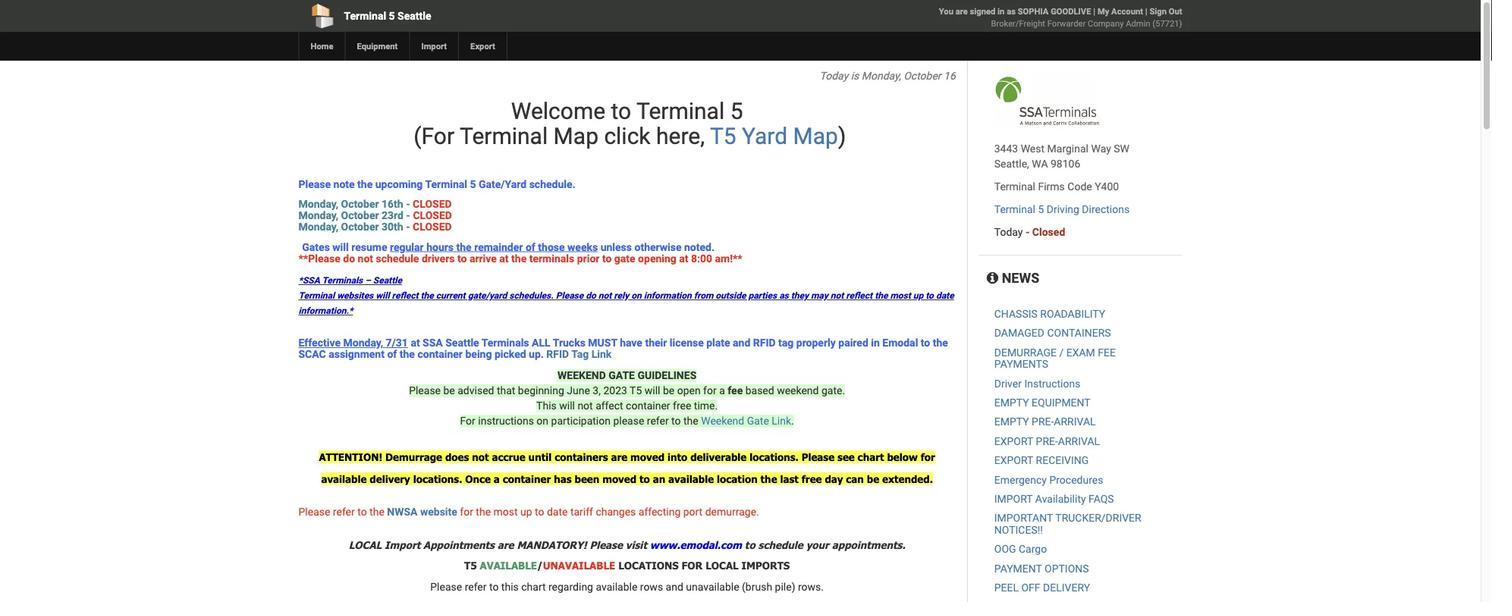 Task type: locate. For each thing, give the bounding box(es) containing it.
0 vertical spatial pre-
[[1032, 416, 1054, 428]]

1 vertical spatial are
[[611, 451, 628, 464]]

the left terminals
[[512, 253, 527, 265]]

1 horizontal spatial import
[[421, 41, 447, 51]]

please down attention!
[[299, 506, 330, 519]]

locations. up last
[[750, 451, 799, 464]]

at right arrive
[[500, 253, 509, 265]]

0 horizontal spatial in
[[871, 337, 880, 349]]

2 vertical spatial seattle
[[446, 337, 479, 349]]

/ down mandatory!
[[537, 560, 543, 572]]

of inside gates will resume regular hours the remainder of those weeks unless otherwise noted. **please do not schedule drivers to arrive at the terminals prior to gate opening at 8:00 am!**
[[526, 241, 536, 254]]

local down delivery
[[349, 539, 382, 552]]

for right below
[[921, 451, 936, 464]]

as inside "you are signed in as sophia goodlive | my account | sign out broker/freight forwarder company admin (57721)"
[[1007, 6, 1016, 16]]

local up unavailable
[[706, 560, 739, 572]]

2 horizontal spatial are
[[956, 6, 968, 16]]

moved right been
[[603, 473, 637, 485]]

1 vertical spatial refer
[[333, 506, 355, 519]]

up up the emodal
[[913, 291, 924, 301]]

wa
[[1032, 157, 1048, 170]]

otherwise
[[635, 241, 682, 254]]

- right 30th
[[406, 221, 410, 233]]

as up the "broker/freight"
[[1007, 6, 1016, 16]]

1 horizontal spatial for
[[703, 385, 717, 397]]

1 horizontal spatial t5
[[630, 385, 642, 397]]

do right **please
[[343, 253, 355, 265]]

container down until
[[503, 473, 551, 485]]

1 horizontal spatial date
[[936, 291, 954, 301]]

0 vertical spatial locations.
[[750, 451, 799, 464]]

fee
[[728, 385, 743, 397]]

please left note
[[299, 178, 331, 191]]

free inside weekend gate guidelines please be advised that beginning june 3, 2023 t5 will be open for a fee based weekend gate. this will not affect container free time. for instructions on participation please refer to the weekend gate link .
[[673, 400, 692, 412]]

info circle image
[[987, 271, 999, 285]]

2 empty from the top
[[995, 416, 1029, 428]]

sign out link
[[1150, 6, 1183, 16]]

emergency procedures link
[[995, 474, 1104, 486]]

0 horizontal spatial for
[[460, 506, 473, 519]]

to inside "welcome to terminal 5 (for terminal map click here, t5 yard map )"
[[611, 98, 631, 124]]

seattle up import link
[[398, 9, 431, 22]]

available down attention!
[[321, 473, 367, 485]]

be down guidelines
[[663, 385, 675, 397]]

pre- down empty equipment link
[[1032, 416, 1054, 428]]

will inside *ssa terminals – seattle terminal websites will reflect the current gate/yard schedules. please do not rely on information from outside parties as they may not reflect the most up to date information.*
[[376, 291, 390, 301]]

1 vertical spatial link
[[772, 415, 791, 428]]

available down t5 available / unavailable locations for local imports
[[596, 581, 638, 594]]

available down into
[[669, 473, 714, 485]]

map left click
[[554, 123, 599, 149]]

0 horizontal spatial date
[[547, 506, 568, 519]]

arrival up 'receiving'
[[1058, 435, 1100, 448]]

1 horizontal spatial chart
[[858, 451, 884, 464]]

sophia
[[1018, 6, 1049, 16]]

gate.
[[822, 385, 845, 397]]

do inside gates will resume regular hours the remainder of those weeks unless otherwise noted. **please do not schedule drivers to arrive at the terminals prior to gate opening at 8:00 am!**
[[343, 253, 355, 265]]

1 horizontal spatial /
[[1060, 346, 1064, 359]]

0 horizontal spatial |
[[1094, 6, 1096, 16]]

locations. down does
[[413, 473, 462, 485]]

t5 down appointments
[[464, 560, 477, 572]]

1 horizontal spatial rfid
[[753, 337, 776, 349]]

0 horizontal spatial as
[[779, 291, 789, 301]]

the right the emodal
[[933, 337, 948, 349]]

please down ssa
[[409, 385, 441, 397]]

the right note
[[357, 178, 373, 191]]

import left export link
[[421, 41, 447, 51]]

0 vertical spatial chart
[[858, 451, 884, 464]]

0 vertical spatial link
[[592, 348, 612, 361]]

please refer to the nwsa website for the most up to date tariff changes affecting port demurrage.
[[299, 506, 759, 519]]

imports
[[742, 560, 790, 572]]

schedule down 30th
[[376, 253, 419, 265]]

rfid left the tag
[[753, 337, 776, 349]]

*ssa
[[299, 275, 320, 286]]

refer right the please
[[647, 415, 669, 428]]

1 | from the left
[[1094, 6, 1096, 16]]

up up mandatory!
[[521, 506, 532, 519]]

visit
[[626, 539, 647, 552]]

1 vertical spatial chart
[[521, 581, 546, 594]]

not left the rely
[[599, 291, 612, 301]]

broker/freight
[[991, 19, 1046, 28]]

available
[[480, 560, 537, 572]]

container inside the at ssa seattle terminals all trucks must have their license plate and rfid tag properly paired in emodal to the scac assignment of the container being picked up.
[[418, 348, 463, 361]]

date inside *ssa terminals – seattle terminal websites will reflect the current gate/yard schedules. please do not rely on information from outside parties as they may not reflect the most up to date information.*
[[936, 291, 954, 301]]

opening
[[638, 253, 677, 265]]

not inside gates will resume regular hours the remainder of those weeks unless otherwise noted. **please do not schedule drivers to arrive at the terminals prior to gate opening at 8:00 am!**
[[358, 253, 373, 265]]

will right the gates
[[333, 241, 349, 254]]

as left they
[[779, 291, 789, 301]]

be right can on the right
[[867, 473, 880, 485]]

weekend gate link link
[[701, 415, 791, 428]]

1 export from the top
[[995, 435, 1034, 448]]

1 vertical spatial t5
[[630, 385, 642, 397]]

empty
[[995, 397, 1029, 409], [995, 416, 1029, 428]]

0 vertical spatial and
[[733, 337, 751, 349]]

1 horizontal spatial map
[[793, 123, 838, 149]]

1 horizontal spatial container
[[503, 473, 551, 485]]

date
[[936, 291, 954, 301], [547, 506, 568, 519]]

0 vertical spatial free
[[673, 400, 692, 412]]

the
[[357, 178, 373, 191], [456, 241, 472, 254], [512, 253, 527, 265], [421, 291, 434, 301], [875, 291, 888, 301], [933, 337, 948, 349], [400, 348, 415, 361], [684, 415, 699, 428], [761, 473, 777, 485], [370, 506, 385, 519], [476, 506, 491, 519]]

0 horizontal spatial at
[[411, 337, 420, 349]]

have
[[620, 337, 643, 349]]

1 vertical spatial up
[[521, 506, 532, 519]]

roadability
[[1041, 308, 1106, 320]]

chart
[[858, 451, 884, 464], [521, 581, 546, 594]]

rfid right up.
[[547, 348, 569, 361]]

most up available
[[494, 506, 518, 519]]

1 vertical spatial seattle
[[373, 275, 402, 286]]

today left the 'is'
[[820, 69, 849, 82]]

container left being
[[418, 348, 463, 361]]

refer left the this
[[465, 581, 487, 594]]

drivers
[[422, 253, 455, 265]]

a inside weekend gate guidelines please be advised that beginning june 3, 2023 t5 will be open for a fee based weekend gate. this will not affect container free time. for instructions on participation please refer to the weekend gate link .
[[719, 385, 725, 397]]

be
[[444, 385, 455, 397], [663, 385, 675, 397], [867, 473, 880, 485]]

1 vertical spatial local
[[706, 560, 739, 572]]

not up participation
[[578, 400, 593, 412]]

| left my
[[1094, 6, 1096, 16]]

and
[[733, 337, 751, 349], [666, 581, 684, 594]]

2 horizontal spatial available
[[669, 473, 714, 485]]

will right websites
[[376, 291, 390, 301]]

must
[[588, 337, 617, 349]]

0 horizontal spatial do
[[343, 253, 355, 265]]

does
[[445, 451, 469, 464]]

home
[[311, 41, 334, 51]]

are inside attention! demurrage does not accrue until containers are moved into deliverable locations. please see chart below for available delivery locations. once a container has been moved to an available location the last free day can be extended.
[[611, 451, 628, 464]]

0 vertical spatial on
[[632, 291, 642, 301]]

seattle right –
[[373, 275, 402, 286]]

for inside weekend gate guidelines please be advised that beginning june 3, 2023 t5 will be open for a fee based weekend gate. this will not affect container free time. for instructions on participation please refer to the weekend gate link .
[[703, 385, 717, 397]]

pile)
[[775, 581, 796, 594]]

do inside *ssa terminals – seattle terminal websites will reflect the current gate/yard schedules. please do not rely on information from outside parties as they may not reflect the most up to date information.*
[[586, 291, 596, 301]]

terminals up websites
[[322, 275, 363, 286]]

out
[[1169, 6, 1183, 16]]

the left ssa
[[400, 348, 415, 361]]

a left fee
[[719, 385, 725, 397]]

0 vertical spatial t5
[[710, 123, 737, 149]]

0 horizontal spatial map
[[554, 123, 599, 149]]

not up –
[[358, 253, 373, 265]]

export up export receiving link
[[995, 435, 1034, 448]]

will inside gates will resume regular hours the remainder of those weeks unless otherwise noted. **please do not schedule drivers to arrive at the terminals prior to gate opening at 8:00 am!**
[[333, 241, 349, 254]]

0 vertical spatial most
[[890, 291, 911, 301]]

*ssa terminals – seattle terminal websites will reflect the current gate/yard schedules. please do not rely on information from outside parties as they may not reflect the most up to date information.*
[[299, 275, 954, 316]]

empty down driver
[[995, 397, 1029, 409]]

firms
[[1038, 180, 1065, 193]]

of right "assignment"
[[387, 348, 397, 361]]

october up resume
[[341, 221, 379, 233]]

2 vertical spatial refer
[[465, 581, 487, 594]]

seattle inside the at ssa seattle terminals all trucks must have their license plate and rfid tag properly paired in emodal to the scac assignment of the container being picked up.
[[446, 337, 479, 349]]

june
[[567, 385, 590, 397]]

for
[[460, 415, 476, 428]]

the left last
[[761, 473, 777, 485]]

2 vertical spatial t5
[[464, 560, 477, 572]]

tag
[[572, 348, 589, 361]]

the up the emodal
[[875, 291, 888, 301]]

please
[[299, 178, 331, 191], [556, 291, 584, 301], [409, 385, 441, 397], [802, 451, 835, 464], [299, 506, 330, 519], [590, 539, 623, 552], [430, 581, 462, 594]]

in right paired
[[871, 337, 880, 349]]

5 left gate/yard
[[470, 178, 476, 191]]

of inside the at ssa seattle terminals all trucks must have their license plate and rfid tag properly paired in emodal to the scac assignment of the container being picked up.
[[387, 348, 397, 361]]

0 vertical spatial up
[[913, 291, 924, 301]]

today for today - closed
[[995, 226, 1023, 238]]

they
[[791, 291, 809, 301]]

reflect left current
[[392, 291, 419, 301]]

0 vertical spatial /
[[1060, 346, 1064, 359]]

5
[[389, 9, 395, 22], [730, 98, 743, 124], [470, 178, 476, 191], [1038, 203, 1044, 216]]

2 horizontal spatial be
[[867, 473, 880, 485]]

refer down attention!
[[333, 506, 355, 519]]

upcoming
[[375, 178, 423, 191]]

8:00
[[691, 253, 713, 265]]

seattle inside terminal 5 seattle link
[[398, 9, 431, 22]]

1 vertical spatial of
[[387, 348, 397, 361]]

16
[[944, 69, 956, 82]]

0 horizontal spatial terminals
[[322, 275, 363, 286]]

0 vertical spatial of
[[526, 241, 536, 254]]

0 vertical spatial for
[[703, 385, 717, 397]]

1 vertical spatial free
[[802, 473, 822, 485]]

link inside weekend gate guidelines please be advised that beginning june 3, 2023 t5 will be open for a fee based weekend gate. this will not affect container free time. for instructions on participation please refer to the weekend gate link .
[[772, 415, 791, 428]]

account
[[1112, 6, 1144, 16]]

website
[[420, 506, 457, 519]]

today for today is monday, october 16
[[820, 69, 849, 82]]

0 vertical spatial do
[[343, 253, 355, 265]]

2 horizontal spatial container
[[626, 400, 670, 412]]

way
[[1092, 142, 1112, 155]]

west
[[1021, 142, 1045, 155]]

free down open at the left
[[673, 400, 692, 412]]

at left ssa
[[411, 337, 420, 349]]

in inside the at ssa seattle terminals all trucks must have their license plate and rfid tag properly paired in emodal to the scac assignment of the container being picked up.
[[871, 337, 880, 349]]

0 horizontal spatial are
[[498, 539, 514, 552]]

are
[[956, 6, 968, 16], [611, 451, 628, 464], [498, 539, 514, 552]]

not inside attention! demurrage does not accrue until containers are moved into deliverable locations. please see chart below for available delivery locations. once a container has been moved to an available location the last free day can be extended.
[[472, 451, 489, 464]]

reflect
[[392, 291, 419, 301], [846, 291, 873, 301]]

t5 inside "welcome to terminal 5 (for terminal map click here, t5 yard map )"
[[710, 123, 737, 149]]

1 horizontal spatial schedule
[[758, 539, 803, 552]]

1 vertical spatial a
[[494, 473, 500, 485]]

empty down empty equipment link
[[995, 416, 1029, 428]]

for up time.
[[703, 385, 717, 397]]

moved up an
[[631, 451, 665, 464]]

from
[[694, 291, 714, 301]]

0 vertical spatial in
[[998, 6, 1005, 16]]

do left the rely
[[586, 291, 596, 301]]

0 horizontal spatial refer
[[333, 506, 355, 519]]

on inside *ssa terminals – seattle terminal websites will reflect the current gate/yard schedules. please do not rely on information from outside parties as they may not reflect the most up to date information.*
[[632, 291, 642, 301]]

noted.
[[684, 241, 715, 254]]

are right you
[[956, 6, 968, 16]]

as inside *ssa terminals – seattle terminal websites will reflect the current gate/yard schedules. please do not rely on information from outside parties as they may not reflect the most up to date information.*
[[779, 291, 789, 301]]

yard
[[742, 123, 788, 149]]

refer inside weekend gate guidelines please be advised that beginning june 3, 2023 t5 will be open for a fee based weekend gate. this will not affect container free time. for instructions on participation please refer to the weekend gate link .
[[647, 415, 669, 428]]

and right plate
[[733, 337, 751, 349]]

been
[[575, 473, 600, 485]]

3 closed from the top
[[413, 221, 452, 233]]

note
[[334, 178, 355, 191]]

terminal inside please note the upcoming terminal 5 gate/yard schedule. monday, october 16th - closed monday, october 23rd - closed monday, october 30th - closed
[[425, 178, 467, 191]]

0 vertical spatial import
[[421, 41, 447, 51]]

and right rows
[[666, 581, 684, 594]]

advised
[[458, 385, 494, 397]]

today
[[820, 69, 849, 82], [995, 226, 1023, 238]]

1 horizontal spatial at
[[500, 253, 509, 265]]

be left advised
[[444, 385, 455, 397]]

0 vertical spatial a
[[719, 385, 725, 397]]

terminal inside *ssa terminals – seattle terminal websites will reflect the current gate/yard schedules. please do not rely on information from outside parties as they may not reflect the most up to date information.*
[[299, 291, 335, 301]]

are up available
[[498, 539, 514, 552]]

seattle,
[[995, 157, 1030, 170]]

0 horizontal spatial t5
[[464, 560, 477, 572]]

container up the please
[[626, 400, 670, 412]]

)
[[838, 123, 846, 149]]

of left those
[[526, 241, 536, 254]]

23rd
[[382, 209, 404, 222]]

be inside attention! demurrage does not accrue until containers are moved into deliverable locations. please see chart below for available delivery locations. once a container has been moved to an available location the last free day can be extended.
[[867, 473, 880, 485]]

0 horizontal spatial import
[[385, 539, 421, 552]]

most up the emodal
[[890, 291, 911, 301]]

off
[[1022, 582, 1041, 594]]

0 horizontal spatial container
[[418, 348, 463, 361]]

0 vertical spatial today
[[820, 69, 849, 82]]

will down guidelines
[[645, 385, 661, 397]]

container
[[418, 348, 463, 361], [626, 400, 670, 412], [503, 473, 551, 485]]

in
[[998, 6, 1005, 16], [871, 337, 880, 349]]

0 vertical spatial terminals
[[322, 275, 363, 286]]

october left 16
[[904, 69, 941, 82]]

license
[[670, 337, 704, 349]]

weekend gate guidelines please be advised that beginning june 3, 2023 t5 will be open for a fee based weekend gate. this will not affect container free time. for instructions on participation please refer to the weekend gate link .
[[409, 370, 845, 428]]

1 vertical spatial today
[[995, 226, 1023, 238]]

export link
[[458, 32, 507, 61]]

t5 inside weekend gate guidelines please be advised that beginning june 3, 2023 t5 will be open for a fee based weekend gate. this will not affect container free time. for instructions on participation please refer to the weekend gate link .
[[630, 385, 642, 397]]

terminal 5 seattle link
[[299, 0, 654, 32]]

at left 8:00
[[679, 253, 689, 265]]

information
[[644, 291, 692, 301]]

1 vertical spatial as
[[779, 291, 789, 301]]

0 horizontal spatial reflect
[[392, 291, 419, 301]]

free inside attention! demurrage does not accrue until containers are moved into deliverable locations. please see chart below for available delivery locations. once a container has been moved to an available location the last free day can be extended.
[[802, 473, 822, 485]]

1 horizontal spatial on
[[632, 291, 642, 301]]

1 horizontal spatial today
[[995, 226, 1023, 238]]

0 horizontal spatial chart
[[521, 581, 546, 594]]

0 horizontal spatial of
[[387, 348, 397, 361]]

link right tag
[[592, 348, 612, 361]]

see
[[838, 451, 855, 464]]

empty pre-arrival link
[[995, 416, 1096, 428]]

please inside attention! demurrage does not accrue until containers are moved into deliverable locations. please see chart below for available delivery locations. once a container has been moved to an available location the last free day can be extended.
[[802, 451, 835, 464]]

last
[[780, 473, 799, 485]]

you
[[939, 6, 954, 16]]

important trucker/driver notices!! link
[[995, 512, 1142, 537]]

1 closed from the top
[[413, 198, 452, 210]]

/
[[1060, 346, 1064, 359], [537, 560, 543, 572]]

|
[[1094, 6, 1096, 16], [1146, 6, 1148, 16]]

local
[[349, 539, 382, 552], [706, 560, 739, 572]]

1 horizontal spatial reflect
[[846, 291, 873, 301]]

my account link
[[1098, 6, 1144, 16]]

in right signed
[[998, 6, 1005, 16]]

the left current
[[421, 291, 434, 301]]

to inside attention! demurrage does not accrue until containers are moved into deliverable locations. please see chart below for available delivery locations. once a container has been moved to an available location the last free day can be extended.
[[640, 473, 650, 485]]

1 vertical spatial export
[[995, 455, 1034, 467]]

on down this
[[537, 415, 549, 428]]

0 horizontal spatial schedule
[[376, 253, 419, 265]]

a right once
[[494, 473, 500, 485]]

0 vertical spatial container
[[418, 348, 463, 361]]

1 vertical spatial terminals
[[482, 337, 529, 349]]

0 vertical spatial refer
[[647, 415, 669, 428]]

based
[[746, 385, 775, 397]]

0 vertical spatial schedule
[[376, 253, 419, 265]]

forwarder
[[1048, 19, 1086, 28]]

1 horizontal spatial terminals
[[482, 337, 529, 349]]

reflect right may at the right top of page
[[846, 291, 873, 301]]

today left closed
[[995, 226, 1023, 238]]

0 vertical spatial export
[[995, 435, 1034, 448]]

demurrage.
[[705, 506, 759, 519]]

moved
[[631, 451, 665, 464], [603, 473, 637, 485]]

0 horizontal spatial on
[[537, 415, 549, 428]]

1 vertical spatial empty
[[995, 416, 1029, 428]]

this
[[501, 581, 519, 594]]

1 reflect from the left
[[392, 291, 419, 301]]

1 vertical spatial on
[[537, 415, 549, 428]]

/ left exam
[[1060, 346, 1064, 359]]

0 vertical spatial seattle
[[398, 9, 431, 22]]

0 horizontal spatial most
[[494, 506, 518, 519]]

1 horizontal spatial do
[[586, 291, 596, 301]]

0 horizontal spatial a
[[494, 473, 500, 485]]

import down nwsa
[[385, 539, 421, 552]]

ssa
[[423, 337, 443, 349]]

1 map from the left
[[554, 123, 599, 149]]

1 vertical spatial schedule
[[758, 539, 803, 552]]

at
[[500, 253, 509, 265], [679, 253, 689, 265], [411, 337, 420, 349]]

marginal
[[1048, 142, 1089, 155]]

do
[[343, 253, 355, 265], [586, 291, 596, 301]]

chart right the this
[[521, 581, 546, 594]]

for right website
[[460, 506, 473, 519]]

please up day
[[802, 451, 835, 464]]



Task type: describe. For each thing, give the bounding box(es) containing it.
import link
[[409, 32, 458, 61]]

paired
[[839, 337, 869, 349]]

closed
[[1033, 226, 1066, 238]]

the inside please note the upcoming terminal 5 gate/yard schedule. monday, october 16th - closed monday, october 23rd - closed monday, october 30th - closed
[[357, 178, 373, 191]]

emergency
[[995, 474, 1047, 486]]

gate
[[615, 253, 636, 265]]

company
[[1088, 19, 1124, 28]]

unless
[[601, 241, 632, 254]]

weeks
[[568, 241, 598, 254]]

2 reflect from the left
[[846, 291, 873, 301]]

**please
[[299, 253, 341, 265]]

october down note
[[341, 198, 379, 210]]

guidelines
[[638, 370, 697, 382]]

at inside the at ssa seattle terminals all trucks must have their license plate and rfid tag properly paired in emodal to the scac assignment of the container being picked up.
[[411, 337, 420, 349]]

1 vertical spatial locations.
[[413, 473, 462, 485]]

1 vertical spatial import
[[385, 539, 421, 552]]

for inside attention! demurrage does not accrue until containers are moved into deliverable locations. please see chart below for available delivery locations. once a container has been moved to an available location the last free day can be extended.
[[921, 451, 936, 464]]

demurrage
[[995, 346, 1057, 359]]

options
[[1045, 563, 1089, 575]]

2 | from the left
[[1146, 6, 1148, 16]]

equipment
[[1032, 397, 1091, 409]]

in inside "you are signed in as sophia goodlive | my account | sign out broker/freight forwarder company admin (57721)"
[[998, 6, 1005, 16]]

1 horizontal spatial local
[[706, 560, 739, 572]]

import inside import link
[[421, 41, 447, 51]]

for
[[682, 560, 703, 572]]

terminal 5 seattle
[[344, 9, 431, 22]]

- right "23rd"
[[406, 209, 410, 222]]

you are signed in as sophia goodlive | my account | sign out broker/freight forwarder company admin (57721)
[[939, 6, 1183, 28]]

export pre-arrival link
[[995, 435, 1100, 448]]

oog cargo link
[[995, 543, 1047, 556]]

outside
[[716, 291, 746, 301]]

beginning
[[518, 385, 564, 397]]

effective
[[299, 337, 341, 349]]

affecting
[[639, 506, 681, 519]]

appointments.
[[832, 539, 906, 552]]

not right may at the right top of page
[[831, 291, 844, 301]]

properly
[[797, 337, 836, 349]]

into
[[668, 451, 688, 464]]

time.
[[694, 400, 718, 412]]

to inside weekend gate guidelines please be advised that beginning june 3, 2023 t5 will be open for a fee based weekend gate. this will not affect container free time. for instructions on participation please refer to the weekend gate link .
[[672, 415, 681, 428]]

to inside *ssa terminals – seattle terminal websites will reflect the current gate/yard schedules. please do not rely on information from outside parties as they may not reflect the most up to date information.*
[[926, 291, 934, 301]]

will down june
[[559, 400, 575, 412]]

schedules.
[[509, 291, 554, 301]]

1 horizontal spatial available
[[596, 581, 638, 594]]

please inside *ssa terminals – seattle terminal websites will reflect the current gate/yard schedules. please do not rely on information from outside parties as they may not reflect the most up to date information.*
[[556, 291, 584, 301]]

not inside weekend gate guidelines please be advised that beginning june 3, 2023 t5 will be open for a fee based weekend gate. this will not affect container free time. for instructions on participation please refer to the weekend gate link .
[[578, 400, 593, 412]]

please inside please note the upcoming terminal 5 gate/yard schedule. monday, october 16th - closed monday, october 23rd - closed monday, october 30th - closed
[[299, 178, 331, 191]]

seattle for at
[[446, 337, 479, 349]]

gates
[[302, 241, 330, 254]]

5 inside "welcome to terminal 5 (for terminal map click here, t5 yard map )"
[[730, 98, 743, 124]]

here,
[[656, 123, 705, 149]]

import
[[995, 493, 1033, 506]]

1 empty from the top
[[995, 397, 1029, 409]]

exam
[[1067, 346, 1096, 359]]

today - closed
[[995, 226, 1066, 238]]

t5 yard map link
[[710, 123, 838, 149]]

terminals inside the at ssa seattle terminals all trucks must have their license plate and rfid tag properly paired in emodal to the scac assignment of the container being picked up.
[[482, 337, 529, 349]]

import availability faqs link
[[995, 493, 1114, 506]]

to inside the at ssa seattle terminals all trucks must have their license plate and rfid tag properly paired in emodal to the scac assignment of the container being picked up.
[[921, 337, 931, 349]]

rfid inside the at ssa seattle terminals all trucks must have their license plate and rfid tag properly paired in emodal to the scac assignment of the container being picked up.
[[753, 337, 776, 349]]

.
[[791, 415, 794, 428]]

(brush
[[742, 581, 773, 594]]

seattle for terminal
[[398, 9, 431, 22]]

2 vertical spatial for
[[460, 506, 473, 519]]

the left nwsa
[[370, 506, 385, 519]]

code
[[1068, 180, 1092, 193]]

most inside *ssa terminals – seattle terminal websites will reflect the current gate/yard schedules. please do not rely on information from outside parties as they may not reflect the most up to date information.*
[[890, 291, 911, 301]]

/ inside chassis roadability damaged containers demurrage / exam fee payments driver instructions empty equipment empty pre-arrival export pre-arrival export receiving emergency procedures import availability faqs important trucker/driver notices!! oog cargo payment options peel off delivery
[[1060, 346, 1064, 359]]

0 horizontal spatial link
[[592, 348, 612, 361]]

terminal 5 driving directions link
[[995, 203, 1130, 216]]

availability
[[1036, 493, 1086, 506]]

0 horizontal spatial be
[[444, 385, 455, 397]]

please down appointments
[[430, 581, 462, 594]]

schedule.
[[529, 178, 576, 191]]

gate
[[609, 370, 635, 382]]

remainder
[[474, 241, 523, 254]]

1 vertical spatial arrival
[[1058, 435, 1100, 448]]

day
[[825, 473, 843, 485]]

refer for please refer to the nwsa website for the most up to date tariff changes affecting port demurrage.
[[333, 506, 355, 519]]

please note the upcoming terminal 5 gate/yard schedule. monday, october 16th - closed monday, october 23rd - closed monday, october 30th - closed
[[299, 178, 576, 233]]

are inside "you are signed in as sophia goodlive | my account | sign out broker/freight forwarder company admin (57721)"
[[956, 6, 968, 16]]

1 vertical spatial pre-
[[1036, 435, 1058, 448]]

0 horizontal spatial local
[[349, 539, 382, 552]]

payments
[[995, 358, 1049, 371]]

affect
[[596, 400, 623, 412]]

signed
[[970, 6, 996, 16]]

nwsa
[[387, 506, 418, 519]]

chart inside attention! demurrage does not accrue until containers are moved into deliverable locations. please see chart below for available delivery locations. once a container has been moved to an available location the last free day can be extended.
[[858, 451, 884, 464]]

0 horizontal spatial up
[[521, 506, 532, 519]]

important
[[995, 512, 1053, 525]]

the inside attention! demurrage does not accrue until containers are moved into deliverable locations. please see chart below for available delivery locations. once a container has been moved to an available location the last free day can be extended.
[[761, 473, 777, 485]]

picked
[[495, 348, 526, 361]]

please
[[613, 415, 644, 428]]

rows
[[640, 581, 663, 594]]

export receiving link
[[995, 455, 1089, 467]]

gate/yard
[[468, 291, 507, 301]]

all
[[532, 337, 551, 349]]

admin
[[1126, 19, 1151, 28]]

1 vertical spatial date
[[547, 506, 568, 519]]

chassis roadability link
[[995, 308, 1106, 320]]

arrive
[[470, 253, 497, 265]]

instructions
[[1025, 377, 1081, 390]]

please up t5 available / unavailable locations for local imports
[[590, 539, 623, 552]]

and inside the at ssa seattle terminals all trucks must have their license plate and rfid tag properly paired in emodal to the scac assignment of the container being picked up.
[[733, 337, 751, 349]]

terminal 5 seattle image
[[995, 76, 1100, 126]]

container inside attention! demurrage does not accrue until containers are moved into deliverable locations. please see chart below for available delivery locations. once a container has been moved to an available location the last free day can be extended.
[[503, 473, 551, 485]]

the inside weekend gate guidelines please be advised that beginning june 3, 2023 t5 will be open for a fee based weekend gate. this will not affect container free time. for instructions on participation please refer to the weekend gate link .
[[684, 415, 699, 428]]

october left "23rd"
[[341, 209, 379, 222]]

2 closed from the top
[[413, 209, 452, 222]]

plate
[[707, 337, 730, 349]]

news
[[999, 270, 1040, 286]]

1 vertical spatial most
[[494, 506, 518, 519]]

weekend
[[777, 385, 819, 397]]

your
[[806, 539, 829, 552]]

until
[[529, 451, 552, 464]]

2 map from the left
[[793, 123, 838, 149]]

0 horizontal spatial rfid
[[547, 348, 569, 361]]

0 horizontal spatial available
[[321, 473, 367, 485]]

1 horizontal spatial be
[[663, 385, 675, 397]]

regarding
[[549, 581, 593, 594]]

trucks
[[553, 337, 586, 349]]

0 vertical spatial arrival
[[1054, 416, 1096, 428]]

please inside weekend gate guidelines please be advised that beginning june 3, 2023 t5 will be open for a fee based weekend gate. this will not affect container free time. for instructions on participation please refer to the weekend gate link .
[[409, 385, 441, 397]]

current
[[436, 291, 466, 301]]

the down once
[[476, 506, 491, 519]]

on inside weekend gate guidelines please be advised that beginning june 3, 2023 t5 will be open for a fee based weekend gate. this will not affect container free time. for instructions on participation please refer to the weekend gate link .
[[537, 415, 549, 428]]

0 horizontal spatial and
[[666, 581, 684, 594]]

5 inside please note the upcoming terminal 5 gate/yard schedule. monday, october 16th - closed monday, october 23rd - closed monday, october 30th - closed
[[470, 178, 476, 191]]

containers
[[555, 451, 608, 464]]

1 vertical spatial /
[[537, 560, 543, 572]]

0 vertical spatial moved
[[631, 451, 665, 464]]

- left closed
[[1026, 226, 1030, 238]]

payment
[[995, 563, 1042, 575]]

container inside weekend gate guidelines please be advised that beginning june 3, 2023 t5 will be open for a fee based weekend gate. this will not affect container free time. for instructions on participation please refer to the weekend gate link .
[[626, 400, 670, 412]]

2 horizontal spatial at
[[679, 253, 689, 265]]

terminals inside *ssa terminals – seattle terminal websites will reflect the current gate/yard schedules. please do not rely on information from outside parties as they may not reflect the most up to date information.*
[[322, 275, 363, 286]]

the right hours
[[456, 241, 472, 254]]

up inside *ssa terminals – seattle terminal websites will reflect the current gate/yard schedules. please do not rely on information from outside parties as they may not reflect the most up to date information.*
[[913, 291, 924, 301]]

port
[[683, 506, 703, 519]]

damaged
[[995, 327, 1045, 340]]

below
[[887, 451, 918, 464]]

attention!
[[319, 451, 382, 464]]

3443 west marginal way sw seattle, wa 98106
[[995, 142, 1130, 170]]

parties
[[749, 291, 777, 301]]

- right 16th
[[406, 198, 410, 210]]

a inside attention! demurrage does not accrue until containers are moved into deliverable locations. please see chart below for available delivery locations. once a container has been moved to an available location the last free day can be extended.
[[494, 473, 500, 485]]

5 left driving
[[1038, 203, 1044, 216]]

being
[[465, 348, 492, 361]]

refer for please refer to this chart regarding available rows and unavailable (brush pile) rows.
[[465, 581, 487, 594]]

information.*
[[299, 306, 353, 316]]

demurrage / exam fee payments link
[[995, 346, 1116, 371]]

damaged containers link
[[995, 327, 1111, 340]]

tariff
[[571, 506, 593, 519]]

resume
[[352, 241, 387, 254]]

1 vertical spatial moved
[[603, 473, 637, 485]]

seattle inside *ssa terminals – seattle terminal websites will reflect the current gate/yard schedules. please do not rely on information from outside parties as they may not reflect the most up to date information.*
[[373, 275, 402, 286]]

2 export from the top
[[995, 455, 1034, 467]]

goodlive
[[1051, 6, 1092, 16]]

faqs
[[1089, 493, 1114, 506]]

schedule inside gates will resume regular hours the remainder of those weeks unless otherwise noted. **please do not schedule drivers to arrive at the terminals prior to gate opening at 8:00 am!**
[[376, 253, 419, 265]]

5 up equipment
[[389, 9, 395, 22]]

2 vertical spatial are
[[498, 539, 514, 552]]



Task type: vqa. For each thing, say whether or not it's contained in the screenshot.
the sign up » LINK
no



